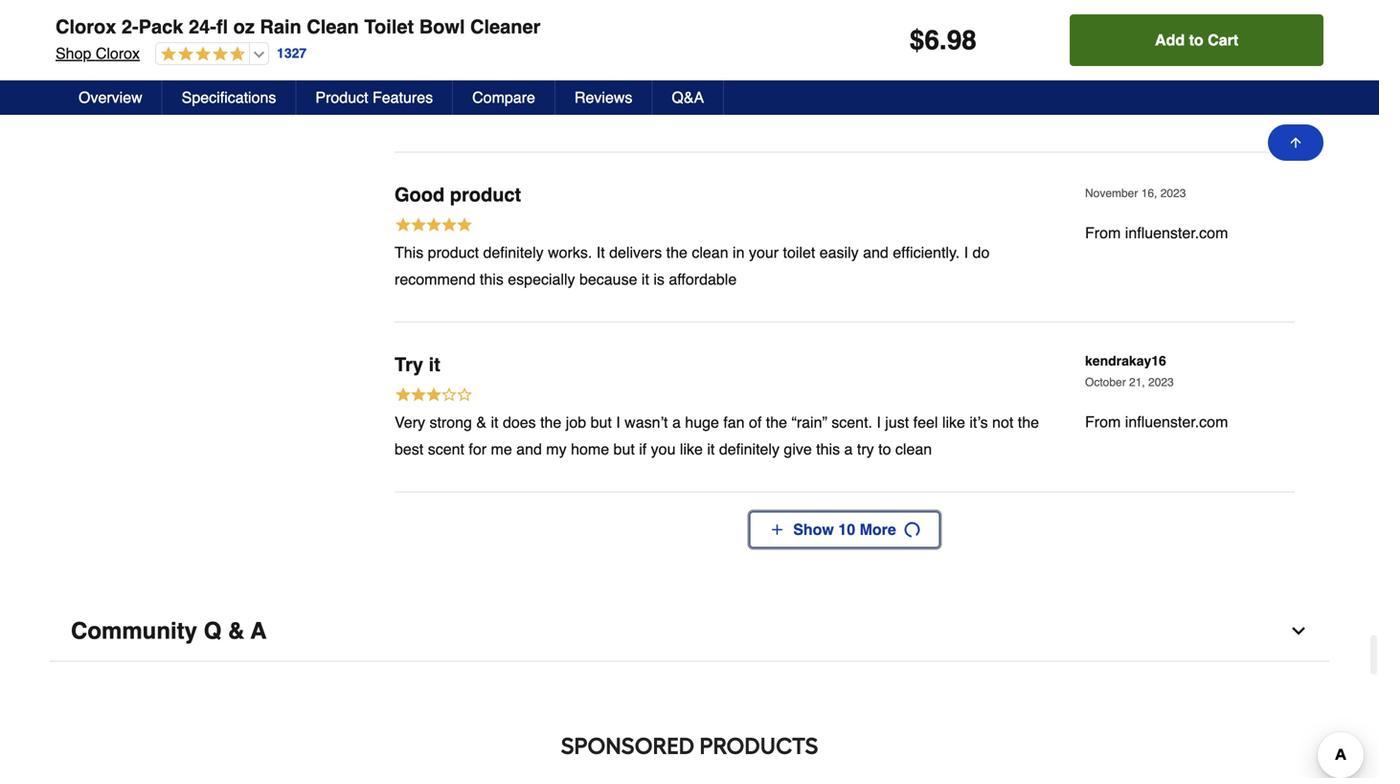 Task type: describe. For each thing, give the bounding box(es) containing it.
scent.
[[832, 414, 873, 432]]

give
[[784, 441, 812, 459]]

toilet
[[783, 244, 816, 262]]

shop clorox
[[56, 45, 140, 62]]

read more
[[419, 89, 497, 107]]

wasn't
[[625, 414, 668, 432]]

q&a
[[672, 89, 704, 106]]

try
[[857, 441, 874, 459]]

overview button
[[59, 80, 163, 115]]

https://photos us.bazaarvoice.com/photo/2/cghvdg86y2xvcm94ynjhbmq/f7b43022 c64f 549a 8dce bb6827a426f6 image
[[395, 643, 514, 763]]

98
[[947, 25, 977, 56]]

0 horizontal spatial but
[[591, 414, 612, 432]]

my
[[546, 441, 567, 459]]

the right the of
[[766, 414, 787, 432]]

november 16, 2023
[[1085, 187, 1186, 200]]

fl
[[216, 16, 228, 38]]

rain
[[260, 16, 302, 38]]

specifications button
[[163, 80, 296, 115]]

21,
[[1129, 376, 1145, 390]]

0 vertical spatial clorox
[[56, 16, 116, 38]]

it
[[597, 244, 605, 262]]

read more button
[[395, 83, 498, 114]]

the inside this product definitely works. it delivers the clean in your toilet easily and efficiently. i do recommend this especially because it is affordable
[[666, 244, 688, 262]]

clean
[[307, 16, 359, 38]]

"rain"
[[792, 414, 828, 432]]

and inside very strong & it does the job but i wasn't a huge fan of the "rain" scent. i just feel like it's not the best scent for me and my home but if you like it definitely give this a try to clean
[[516, 441, 542, 459]]

add
[[1155, 31, 1185, 49]]

this product definitely works. it delivers the clean in your toilet easily and efficiently. i do recommend this especially because it is affordable
[[395, 244, 990, 289]]

it right try
[[429, 354, 440, 376]]

clorox 2-pack 24-fl oz rain clean toilet bowl cleaner
[[56, 16, 541, 38]]

efficiently.
[[893, 244, 960, 262]]

of
[[749, 414, 762, 432]]

pack
[[139, 16, 183, 38]]

cart
[[1208, 31, 1239, 49]]

try
[[395, 354, 423, 376]]

try it
[[395, 354, 440, 376]]

this
[[395, 244, 424, 262]]

clean inside this product definitely works. it delivers the clean in your toilet easily and efficiently. i do recommend this especially because it is affordable
[[692, 244, 729, 262]]

and inside this product definitely works. it delivers the clean in your toilet easily and efficiently. i do recommend this especially because it is affordable
[[863, 244, 889, 262]]

recommend
[[395, 271, 476, 289]]

kendrakay16 october 21, 2023
[[1085, 354, 1174, 390]]

this inside very strong & it does the job but i wasn't a huge fan of the "rain" scent. i just feel like it's not the best scent for me and my home but if you like it definitely give this a try to clean
[[816, 441, 840, 459]]

&
[[476, 414, 487, 432]]

$ 6 . 98
[[910, 25, 977, 56]]

very
[[395, 414, 425, 432]]

1 vertical spatial clorox
[[96, 45, 140, 62]]

me
[[491, 441, 512, 459]]

good
[[395, 184, 445, 206]]

scent
[[428, 441, 465, 459]]

i inside this product definitely works. it delivers the clean in your toilet easily and efficiently. i do recommend this especially because it is affordable
[[964, 244, 969, 262]]

good product
[[395, 184, 521, 206]]

feel
[[914, 414, 938, 432]]

read
[[419, 89, 456, 107]]

$
[[910, 25, 925, 56]]

huge
[[685, 414, 719, 432]]

strong
[[430, 414, 472, 432]]

delivers
[[609, 244, 662, 262]]

is
[[654, 271, 665, 289]]

24-
[[189, 16, 216, 38]]

1 from from the top
[[1085, 224, 1121, 242]]

reviews
[[575, 89, 633, 106]]

cleaner
[[470, 16, 541, 38]]

october
[[1085, 376, 1126, 390]]

your
[[749, 244, 779, 262]]

add to cart
[[1155, 31, 1239, 49]]

1 horizontal spatial but
[[614, 441, 635, 459]]

especially
[[508, 271, 575, 289]]

product features button
[[296, 80, 453, 115]]

november
[[1085, 187, 1138, 200]]

product features
[[316, 89, 433, 106]]

for
[[469, 441, 487, 459]]

1 from influenster.com from the top
[[1085, 224, 1228, 242]]

2023 inside kendrakay16 october 21, 2023
[[1149, 376, 1174, 390]]

6
[[925, 25, 940, 56]]

if
[[639, 441, 647, 459]]

not
[[992, 414, 1014, 432]]



Task type: vqa. For each thing, say whether or not it's contained in the screenshot.
the it's
yes



Task type: locate. For each thing, give the bounding box(es) containing it.
1 horizontal spatial this
[[816, 441, 840, 459]]

0 vertical spatial like
[[943, 414, 966, 432]]

0 horizontal spatial i
[[616, 414, 620, 432]]

toilet
[[364, 16, 414, 38]]

0 horizontal spatial and
[[516, 441, 542, 459]]

from down october
[[1085, 414, 1121, 431]]

1 horizontal spatial and
[[863, 244, 889, 262]]

best
[[395, 441, 424, 459]]

this left especially
[[480, 271, 504, 289]]

from influenster.com down 21,
[[1085, 414, 1228, 431]]

2 from from the top
[[1085, 414, 1121, 431]]

0 vertical spatial definitely
[[483, 244, 544, 262]]

to right try
[[879, 441, 891, 459]]

in
[[733, 244, 745, 262]]

and
[[863, 244, 889, 262], [516, 441, 542, 459]]

clorox down 2-
[[96, 45, 140, 62]]

1 vertical spatial a
[[844, 441, 853, 459]]

add to cart button
[[1070, 14, 1324, 66]]

clorox
[[56, 16, 116, 38], [96, 45, 140, 62]]

0 horizontal spatial a
[[672, 414, 681, 432]]

but right job
[[591, 414, 612, 432]]

the
[[666, 244, 688, 262], [540, 414, 562, 432], [766, 414, 787, 432], [1018, 414, 1039, 432]]

arrow up image
[[1288, 135, 1304, 150]]

clean down feel
[[896, 441, 932, 459]]

clean up affordable
[[692, 244, 729, 262]]

1 vertical spatial from influenster.com
[[1085, 414, 1228, 431]]

0 vertical spatial influenster.com
[[1125, 224, 1228, 242]]

1 vertical spatial influenster.com
[[1125, 414, 1228, 431]]

0 vertical spatial but
[[591, 414, 612, 432]]

definitely up especially
[[483, 244, 544, 262]]

this right give
[[816, 441, 840, 459]]

1 vertical spatial from
[[1085, 414, 1121, 431]]

from down november
[[1085, 224, 1121, 242]]

plus image
[[396, 91, 411, 106]]

0 vertical spatial from
[[1085, 224, 1121, 242]]

1 horizontal spatial clean
[[896, 441, 932, 459]]

0 vertical spatial a
[[672, 414, 681, 432]]

3 stars image
[[395, 386, 473, 407]]

.
[[940, 25, 947, 56]]

compare
[[472, 89, 535, 106]]

i left "do"
[[964, 244, 969, 262]]

1 horizontal spatial definitely
[[719, 441, 780, 459]]

0 horizontal spatial definitely
[[483, 244, 544, 262]]

do
[[973, 244, 990, 262]]

1 vertical spatial and
[[516, 441, 542, 459]]

1 vertical spatial definitely
[[719, 441, 780, 459]]

2 influenster.com from the top
[[1125, 414, 1228, 431]]

0 horizontal spatial to
[[879, 441, 891, 459]]

to inside very strong & it does the job but i wasn't a huge fan of the "rain" scent. i just feel like it's not the best scent for me and my home but if you like it definitely give this a try to clean
[[879, 441, 891, 459]]

the right not
[[1018, 414, 1039, 432]]

product for this
[[428, 244, 479, 262]]

but
[[591, 414, 612, 432], [614, 441, 635, 459]]

5 stars image
[[395, 216, 473, 237]]

product up recommend
[[428, 244, 479, 262]]

0 vertical spatial 2023
[[1161, 187, 1186, 200]]

product
[[450, 184, 521, 206], [428, 244, 479, 262]]

compare button
[[453, 80, 556, 115]]

easily
[[820, 244, 859, 262]]

this inside this product definitely works. it delivers the clean in your toilet easily and efficiently. i do recommend this especially because it is affordable
[[480, 271, 504, 289]]

1 horizontal spatial to
[[1189, 31, 1204, 49]]

shop
[[56, 45, 91, 62]]

bowl
[[419, 16, 465, 38]]

0 vertical spatial and
[[863, 244, 889, 262]]

definitely
[[483, 244, 544, 262], [719, 441, 780, 459]]

product
[[316, 89, 368, 106]]

1 horizontal spatial like
[[943, 414, 966, 432]]

to right 'add'
[[1189, 31, 1204, 49]]

2 from influenster.com from the top
[[1085, 414, 1228, 431]]

0 horizontal spatial this
[[480, 271, 504, 289]]

0 vertical spatial to
[[1189, 31, 1204, 49]]

2 horizontal spatial i
[[964, 244, 969, 262]]

1327
[[277, 46, 307, 61]]

product inside this product definitely works. it delivers the clean in your toilet easily and efficiently. i do recommend this especially because it is affordable
[[428, 244, 479, 262]]

this
[[480, 271, 504, 289], [816, 441, 840, 459]]

just
[[885, 414, 909, 432]]

1 influenster.com from the top
[[1125, 224, 1228, 242]]

and right easily
[[863, 244, 889, 262]]

works.
[[548, 244, 592, 262]]

i left wasn't at the left
[[616, 414, 620, 432]]

0 vertical spatial clean
[[692, 244, 729, 262]]

to
[[1189, 31, 1204, 49], [879, 441, 891, 459]]

but left the if
[[614, 441, 635, 459]]

like right you
[[680, 441, 703, 459]]

2023 right 21,
[[1149, 376, 1174, 390]]

a left 'huge'
[[672, 414, 681, 432]]

1 vertical spatial 2023
[[1149, 376, 1174, 390]]

like
[[943, 414, 966, 432], [680, 441, 703, 459]]

1 vertical spatial but
[[614, 441, 635, 459]]

0 vertical spatial this
[[480, 271, 504, 289]]

0 horizontal spatial like
[[680, 441, 703, 459]]

1 vertical spatial to
[[879, 441, 891, 459]]

i
[[964, 244, 969, 262], [616, 414, 620, 432], [877, 414, 881, 432]]

from
[[1085, 224, 1121, 242], [1085, 414, 1121, 431]]

home
[[571, 441, 609, 459]]

affordable
[[669, 271, 737, 289]]

it right &
[[491, 414, 499, 432]]

influenster.com down 16,
[[1125, 224, 1228, 242]]

oz
[[233, 16, 255, 38]]

it down 'huge'
[[707, 441, 715, 459]]

definitely down the of
[[719, 441, 780, 459]]

very strong & it does the job but i wasn't a huge fan of the "rain" scent. i just feel like it's not the best scent for me and my home but if you like it definitely give this a try to clean
[[395, 414, 1039, 459]]

definitely inside this product definitely works. it delivers the clean in your toilet easily and efficiently. i do recommend this especially because it is affordable
[[483, 244, 544, 262]]

1 vertical spatial clean
[[896, 441, 932, 459]]

reviews button
[[556, 80, 653, 115]]

a left try
[[844, 441, 853, 459]]

specifications
[[182, 89, 276, 106]]

overview
[[79, 89, 142, 106]]

more
[[460, 89, 497, 107]]

influenster.com down 21,
[[1125, 414, 1228, 431]]

clorox up shop clorox at the left top of the page
[[56, 16, 116, 38]]

kendrakay16
[[1085, 354, 1167, 369]]

4.7 stars image
[[156, 46, 245, 64]]

1 horizontal spatial a
[[844, 441, 853, 459]]

influenster.com
[[1125, 224, 1228, 242], [1125, 414, 1228, 431]]

fan
[[724, 414, 745, 432]]

from influenster.com
[[1085, 224, 1228, 242], [1085, 414, 1228, 431]]

job
[[566, 414, 586, 432]]

and left my
[[516, 441, 542, 459]]

because
[[580, 271, 637, 289]]

2-
[[122, 16, 139, 38]]

1 vertical spatial this
[[816, 441, 840, 459]]

i left just
[[877, 414, 881, 432]]

you
[[651, 441, 676, 459]]

to inside button
[[1189, 31, 1204, 49]]

1 horizontal spatial i
[[877, 414, 881, 432]]

like left it's
[[943, 414, 966, 432]]

it left is
[[642, 271, 649, 289]]

from influenster.com down 16,
[[1085, 224, 1228, 242]]

it inside this product definitely works. it delivers the clean in your toilet easily and efficiently. i do recommend this especially because it is affordable
[[642, 271, 649, 289]]

a
[[672, 414, 681, 432], [844, 441, 853, 459]]

1 vertical spatial like
[[680, 441, 703, 459]]

2023 right 16,
[[1161, 187, 1186, 200]]

product for good
[[450, 184, 521, 206]]

features
[[373, 89, 433, 106]]

product up 5 stars image
[[450, 184, 521, 206]]

16,
[[1142, 187, 1158, 200]]

q&a button
[[653, 80, 724, 115]]

1 vertical spatial product
[[428, 244, 479, 262]]

0 horizontal spatial clean
[[692, 244, 729, 262]]

0 vertical spatial product
[[450, 184, 521, 206]]

the up affordable
[[666, 244, 688, 262]]

does
[[503, 414, 536, 432]]

it's
[[970, 414, 988, 432]]

definitely inside very strong & it does the job but i wasn't a huge fan of the "rain" scent. i just feel like it's not the best scent for me and my home but if you like it definitely give this a try to clean
[[719, 441, 780, 459]]

0 vertical spatial from influenster.com
[[1085, 224, 1228, 242]]

clean
[[692, 244, 729, 262], [896, 441, 932, 459]]

clean inside very strong & it does the job but i wasn't a huge fan of the "rain" scent. i just feel like it's not the best scent for me and my home but if you like it definitely give this a try to clean
[[896, 441, 932, 459]]

the left job
[[540, 414, 562, 432]]



